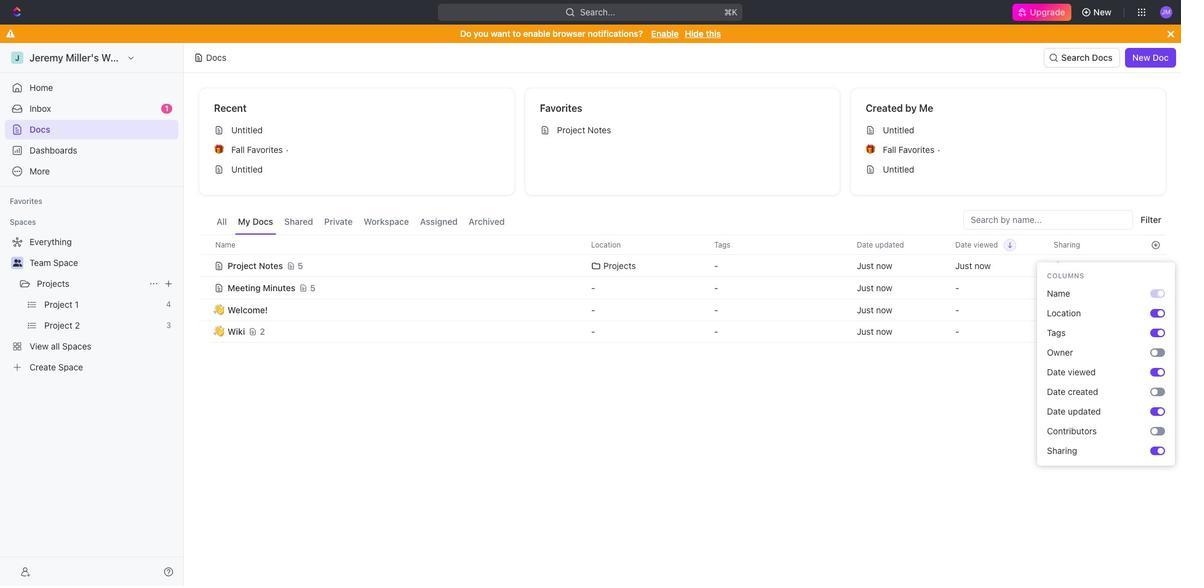 Task type: describe. For each thing, give the bounding box(es) containing it.
favorites button
[[5, 194, 47, 209]]

columns
[[1047, 272, 1085, 280]]

spaces
[[10, 218, 36, 227]]

doc
[[1153, 52, 1169, 63]]

this
[[706, 28, 721, 39]]

assigned
[[420, 217, 458, 227]]

wiki
[[228, 327, 245, 337]]

archived button
[[466, 210, 508, 235]]

my
[[238, 217, 250, 227]]

meeting
[[228, 283, 261, 293]]

to
[[513, 28, 521, 39]]

hide
[[685, 28, 704, 39]]

inbox
[[30, 103, 51, 114]]

1 vertical spatial sharing
[[1047, 446, 1077, 456]]

1 horizontal spatial updated
[[1068, 407, 1101, 417]]

just for meeting minutes
[[857, 283, 874, 293]]

search...
[[580, 7, 615, 17]]

0 vertical spatial project
[[557, 125, 585, 135]]

docs inside search docs button
[[1092, 52, 1113, 63]]

team
[[30, 258, 51, 268]]

docs inside the my docs button
[[253, 217, 273, 227]]

tags inside row
[[714, 240, 731, 249]]

projects link
[[37, 274, 144, 294]]

owner
[[1047, 348, 1073, 358]]

welcome!
[[228, 305, 268, 315]]

all button
[[213, 210, 230, 235]]

team space
[[30, 258, 78, 268]]

new doc
[[1132, 52, 1169, 63]]

date updated inside button
[[857, 240, 904, 249]]

1 vertical spatial viewed
[[1068, 367, 1096, 378]]

new for new doc
[[1132, 52, 1150, 63]]

row containing name
[[199, 235, 1166, 255]]

space
[[53, 258, 78, 268]]

my docs
[[238, 217, 273, 227]]

• for created by me
[[937, 145, 941, 155]]

2
[[260, 327, 265, 337]]

viewed inside button
[[974, 240, 998, 249]]

me
[[919, 103, 933, 114]]

🎁 for created by me
[[866, 145, 876, 154]]

minutes
[[263, 283, 295, 293]]

0 horizontal spatial name
[[215, 240, 236, 249]]

updated inside button
[[875, 240, 904, 249]]

notifications?
[[588, 28, 643, 39]]

dashboards
[[30, 145, 77, 156]]

my docs button
[[235, 210, 276, 235]]

contributors
[[1047, 426, 1097, 437]]

created
[[866, 103, 903, 114]]

fall for recent
[[231, 145, 245, 155]]

5 for meeting minutes
[[310, 283, 316, 293]]

created
[[1068, 387, 1098, 397]]

table containing project notes
[[199, 235, 1166, 344]]

row containing meeting minutes
[[199, 276, 1166, 301]]

date viewed inside button
[[955, 240, 998, 249]]

new doc button
[[1125, 48, 1176, 68]]

date created
[[1047, 387, 1098, 397]]

recent
[[214, 103, 247, 114]]



Task type: vqa. For each thing, say whether or not it's contained in the screenshot.
'NEW DOC' button
yes



Task type: locate. For each thing, give the bounding box(es) containing it.
row containing welcome!
[[199, 299, 1166, 321]]

2 fall from the left
[[883, 145, 896, 155]]

0 vertical spatial date updated
[[857, 240, 904, 249]]

now for wiki
[[876, 327, 892, 337]]

fall favorites • down recent
[[231, 145, 289, 155]]

1 vertical spatial date viewed
[[1047, 367, 1096, 378]]

created by me
[[866, 103, 933, 114]]

untitled link
[[209, 121, 504, 140], [861, 121, 1156, 140], [209, 160, 504, 180], [861, 160, 1156, 180]]

do
[[460, 28, 471, 39]]

column header
[[199, 235, 212, 255]]

docs down inbox
[[30, 124, 50, 135]]

projects
[[603, 261, 636, 271], [37, 279, 69, 289]]

upgrade
[[1030, 7, 1065, 17]]

just now
[[857, 261, 892, 271], [955, 261, 991, 271], [857, 283, 892, 293], [857, 305, 892, 315], [857, 327, 892, 337]]

0 horizontal spatial notes
[[259, 261, 283, 271]]

search docs
[[1061, 52, 1113, 63]]

just for project notes
[[857, 261, 874, 271]]

workspace button
[[361, 210, 412, 235]]

project notes inside row
[[228, 261, 283, 271]]

home
[[30, 82, 53, 93]]

4 row from the top
[[199, 299, 1166, 321]]

2 cell from the top
[[199, 277, 212, 299]]

1 fall from the left
[[231, 145, 245, 155]]

name down columns
[[1047, 289, 1070, 299]]

docs
[[206, 52, 226, 63], [1092, 52, 1113, 63], [30, 124, 50, 135], [253, 217, 273, 227]]

enable
[[651, 28, 679, 39]]

1 vertical spatial 5
[[310, 283, 316, 293]]

date updated button
[[850, 236, 911, 255]]

tree containing team space
[[5, 233, 178, 378]]

just
[[857, 261, 874, 271], [955, 261, 972, 271], [857, 283, 874, 293], [857, 305, 874, 315], [857, 327, 874, 337]]

1 horizontal spatial 🎁
[[866, 145, 876, 154]]

0 horizontal spatial fall
[[231, 145, 245, 155]]

1 vertical spatial project notes
[[228, 261, 283, 271]]

search
[[1061, 52, 1090, 63]]

want
[[491, 28, 510, 39]]

1 vertical spatial date updated
[[1047, 407, 1101, 417]]

tree inside sidebar navigation
[[5, 233, 178, 378]]

2 fall favorites • from the left
[[883, 145, 941, 155]]

row
[[199, 235, 1166, 255], [199, 254, 1166, 278], [199, 276, 1166, 301], [199, 299, 1166, 321], [199, 320, 1166, 344]]

all
[[217, 217, 227, 227]]

0 vertical spatial tags
[[714, 240, 731, 249]]

assigned button
[[417, 210, 461, 235]]

search docs button
[[1044, 48, 1120, 68]]

🎁 down recent
[[214, 145, 224, 154]]

1 vertical spatial project
[[228, 261, 257, 271]]

0 horizontal spatial date viewed
[[955, 240, 998, 249]]

user group image
[[13, 260, 22, 267]]

name
[[215, 240, 236, 249], [1047, 289, 1070, 299]]

date viewed
[[955, 240, 998, 249], [1047, 367, 1096, 378]]

1 horizontal spatial •
[[937, 145, 941, 155]]

docs right my
[[253, 217, 273, 227]]

upgrade link
[[1013, 4, 1071, 21]]

1 vertical spatial notes
[[259, 261, 283, 271]]

1 vertical spatial name
[[1047, 289, 1070, 299]]

just for wiki
[[857, 327, 874, 337]]

archived
[[469, 217, 505, 227]]

by
[[905, 103, 917, 114]]

home link
[[5, 78, 178, 98]]

date
[[857, 240, 873, 249], [955, 240, 972, 249], [1047, 367, 1066, 378], [1047, 387, 1066, 397], [1047, 407, 1066, 417]]

new left doc
[[1132, 52, 1150, 63]]

1 vertical spatial tags
[[1047, 328, 1066, 338]]

shared
[[284, 217, 313, 227]]

now for project notes
[[876, 261, 892, 271]]

1 horizontal spatial projects
[[603, 261, 636, 271]]

date viewed button
[[948, 236, 1017, 255]]

sidebar navigation
[[0, 43, 184, 587]]

0 horizontal spatial project
[[228, 261, 257, 271]]

name down all button
[[215, 240, 236, 249]]

🎁 for recent
[[214, 145, 224, 154]]

cell
[[199, 255, 212, 277], [199, 277, 212, 299], [199, 299, 212, 321], [199, 321, 212, 343]]

0 vertical spatial projects
[[603, 261, 636, 271]]

fall favorites •
[[231, 145, 289, 155], [883, 145, 941, 155]]

new
[[1094, 7, 1112, 17], [1132, 52, 1150, 63]]

table
[[199, 235, 1166, 344]]

2 row from the top
[[199, 254, 1166, 278]]

0 vertical spatial date viewed
[[955, 240, 998, 249]]

⌘k
[[725, 7, 738, 17]]

0 horizontal spatial new
[[1094, 7, 1112, 17]]

now for meeting minutes
[[876, 283, 892, 293]]

docs up recent
[[206, 52, 226, 63]]

1
[[165, 104, 169, 113]]

sharing
[[1054, 240, 1080, 249], [1047, 446, 1077, 456]]

•
[[285, 145, 289, 155], [937, 145, 941, 155]]

0 vertical spatial sharing
[[1054, 240, 1080, 249]]

1 vertical spatial updated
[[1068, 407, 1101, 417]]

new inside new doc button
[[1132, 52, 1150, 63]]

untitled
[[231, 125, 263, 135], [883, 125, 914, 135], [231, 164, 263, 175], [883, 164, 914, 175]]

1 vertical spatial projects
[[37, 279, 69, 289]]

cell for wiki
[[199, 321, 212, 343]]

new up search docs at top
[[1094, 7, 1112, 17]]

dashboards link
[[5, 141, 178, 161]]

sharing inside row
[[1054, 240, 1080, 249]]

just now for project notes
[[857, 261, 892, 271]]

project inside row
[[228, 261, 257, 271]]

private button
[[321, 210, 356, 235]]

• for recent
[[285, 145, 289, 155]]

1 horizontal spatial fall
[[883, 145, 896, 155]]

enable
[[523, 28, 550, 39]]

0 horizontal spatial 5
[[298, 261, 303, 271]]

fall
[[231, 145, 245, 155], [883, 145, 896, 155]]

0 vertical spatial name
[[215, 240, 236, 249]]

1 horizontal spatial tags
[[1047, 328, 1066, 338]]

1 horizontal spatial notes
[[588, 125, 611, 135]]

0 vertical spatial project notes
[[557, 125, 611, 135]]

1 vertical spatial location
[[1047, 308, 1081, 319]]

now
[[876, 261, 892, 271], [975, 261, 991, 271], [876, 283, 892, 293], [876, 305, 892, 315], [876, 327, 892, 337]]

welcome! button
[[214, 299, 576, 321]]

5
[[298, 261, 303, 271], [310, 283, 316, 293]]

1 horizontal spatial project notes
[[557, 125, 611, 135]]

tags
[[714, 240, 731, 249], [1047, 328, 1066, 338]]

1 horizontal spatial date updated
[[1047, 407, 1101, 417]]

sharing down "contributors"
[[1047, 446, 1077, 456]]

5 right minutes
[[310, 283, 316, 293]]

fall for created by me
[[883, 145, 896, 155]]

location
[[591, 240, 621, 249], [1047, 308, 1081, 319]]

project
[[557, 125, 585, 135], [228, 261, 257, 271]]

1 horizontal spatial location
[[1047, 308, 1081, 319]]

private
[[324, 217, 353, 227]]

1 horizontal spatial viewed
[[1068, 367, 1096, 378]]

0 horizontal spatial •
[[285, 145, 289, 155]]

you
[[474, 28, 488, 39]]

notes
[[588, 125, 611, 135], [259, 261, 283, 271]]

5 for project notes
[[298, 261, 303, 271]]

0 horizontal spatial date updated
[[857, 240, 904, 249]]

0 horizontal spatial updated
[[875, 240, 904, 249]]

project notes link
[[535, 121, 830, 140]]

0 horizontal spatial 🎁
[[214, 145, 224, 154]]

1 horizontal spatial 5
[[310, 283, 316, 293]]

1 horizontal spatial fall favorites •
[[883, 145, 941, 155]]

fall favorites • for created by me
[[883, 145, 941, 155]]

new for new
[[1094, 7, 1112, 17]]

browser
[[553, 28, 586, 39]]

0 vertical spatial 5
[[298, 261, 303, 271]]

viewed
[[974, 240, 998, 249], [1068, 367, 1096, 378]]

0 horizontal spatial project notes
[[228, 261, 283, 271]]

0 vertical spatial location
[[591, 240, 621, 249]]

team space link
[[30, 253, 176, 273]]

do you want to enable browser notifications? enable hide this
[[460, 28, 721, 39]]

just now for wiki
[[857, 327, 892, 337]]

favorites
[[540, 103, 582, 114], [247, 145, 283, 155], [899, 145, 935, 155], [10, 197, 42, 206]]

new inside new button
[[1094, 7, 1112, 17]]

workspace
[[364, 217, 409, 227]]

project notes
[[557, 125, 611, 135], [228, 261, 283, 271]]

3 row from the top
[[199, 276, 1166, 301]]

fall down recent
[[231, 145, 245, 155]]

1 vertical spatial new
[[1132, 52, 1150, 63]]

meeting minutes
[[228, 283, 295, 293]]

0 vertical spatial viewed
[[974, 240, 998, 249]]

1 🎁 from the left
[[214, 145, 224, 154]]

updated
[[875, 240, 904, 249], [1068, 407, 1101, 417]]

1 horizontal spatial project
[[557, 125, 585, 135]]

0 vertical spatial notes
[[588, 125, 611, 135]]

row containing project notes
[[199, 254, 1166, 278]]

0 vertical spatial updated
[[875, 240, 904, 249]]

docs link
[[5, 120, 178, 140]]

1 horizontal spatial new
[[1132, 52, 1150, 63]]

fall down created
[[883, 145, 896, 155]]

docs inside docs link
[[30, 124, 50, 135]]

2 • from the left
[[937, 145, 941, 155]]

1 horizontal spatial date viewed
[[1047, 367, 1096, 378]]

5 down shared "button"
[[298, 261, 303, 271]]

projects inside row
[[603, 261, 636, 271]]

0 horizontal spatial location
[[591, 240, 621, 249]]

docs right the search
[[1092, 52, 1113, 63]]

1 horizontal spatial name
[[1047, 289, 1070, 299]]

Search by name... text field
[[971, 211, 1126, 229]]

🎁 down created
[[866, 145, 876, 154]]

0 horizontal spatial projects
[[37, 279, 69, 289]]

0 horizontal spatial tags
[[714, 240, 731, 249]]

0 vertical spatial new
[[1094, 7, 1112, 17]]

1 • from the left
[[285, 145, 289, 155]]

location inside row
[[591, 240, 621, 249]]

favorites inside 'button'
[[10, 197, 42, 206]]

tree
[[5, 233, 178, 378]]

fall favorites • for recent
[[231, 145, 289, 155]]

notes inside row
[[259, 261, 283, 271]]

tab list containing all
[[213, 210, 508, 235]]

-
[[714, 261, 718, 271], [591, 283, 595, 293], [714, 283, 718, 293], [955, 283, 959, 293], [591, 305, 595, 315], [714, 305, 718, 315], [955, 305, 959, 315], [591, 327, 595, 337], [714, 327, 718, 337], [955, 327, 959, 337]]

row containing wiki
[[199, 320, 1166, 344]]

just now for meeting minutes
[[857, 283, 892, 293]]

cell for project notes
[[199, 255, 212, 277]]

1 row from the top
[[199, 235, 1166, 255]]

5 row from the top
[[199, 320, 1166, 344]]

4 cell from the top
[[199, 321, 212, 343]]

new button
[[1076, 2, 1119, 22]]

1 fall favorites • from the left
[[231, 145, 289, 155]]

projects inside sidebar navigation
[[37, 279, 69, 289]]

0 horizontal spatial fall favorites •
[[231, 145, 289, 155]]

3 cell from the top
[[199, 299, 212, 321]]

2 🎁 from the left
[[866, 145, 876, 154]]

fall favorites • down by
[[883, 145, 941, 155]]

0 horizontal spatial viewed
[[974, 240, 998, 249]]

🎁
[[214, 145, 224, 154], [866, 145, 876, 154]]

shared button
[[281, 210, 316, 235]]

date updated
[[857, 240, 904, 249], [1047, 407, 1101, 417]]

1 cell from the top
[[199, 255, 212, 277]]

tab list
[[213, 210, 508, 235]]

sharing down search by name... text field
[[1054, 240, 1080, 249]]

cell for meeting minutes
[[199, 277, 212, 299]]



